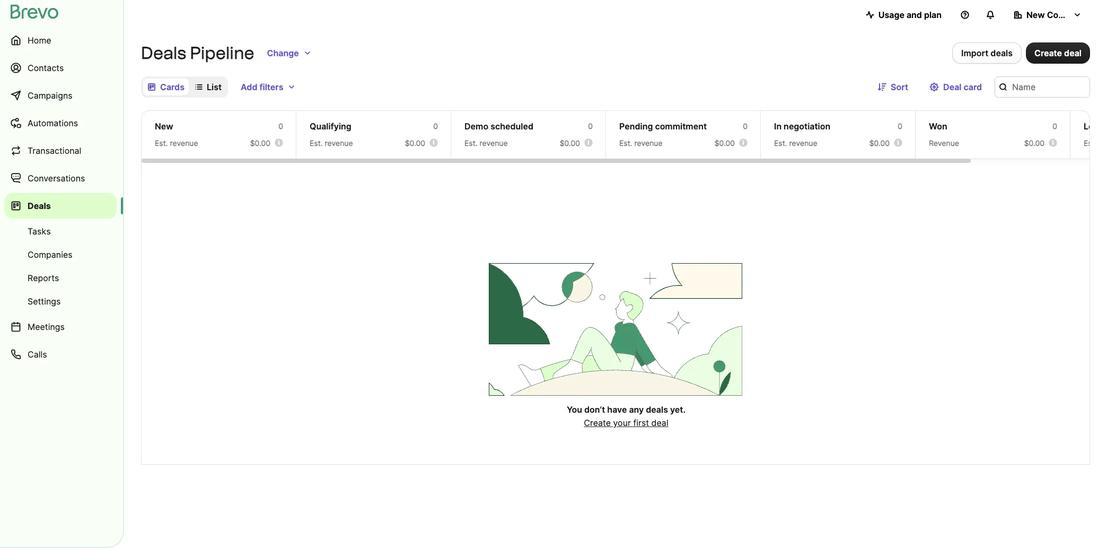 Task type: vqa. For each thing, say whether or not it's contained in the screenshot.
"Create a segment"
no



Task type: locate. For each thing, give the bounding box(es) containing it.
2 revenue from the left
[[325, 138, 353, 147]]

1 vertical spatial new
[[155, 121, 173, 132]]

0 vertical spatial deal
[[1065, 48, 1082, 58]]

1 est. from the left
[[155, 138, 168, 147]]

deals
[[991, 48, 1013, 58], [646, 404, 668, 415]]

2 0 from the left
[[434, 121, 438, 131]]

4 0 from the left
[[743, 121, 748, 131]]

deals for deals pipeline
[[141, 43, 186, 63]]

$0.00 for won
[[1025, 138, 1045, 147]]

calls link
[[4, 342, 117, 367]]

0 left won
[[898, 121, 903, 131]]

list
[[207, 82, 222, 92]]

1 $0.00 from the left
[[250, 138, 271, 147]]

revenue
[[930, 138, 960, 147]]

est. revenue for new
[[155, 138, 198, 147]]

1 horizontal spatial deals
[[991, 48, 1013, 58]]

deal down company at the top right of the page
[[1065, 48, 1082, 58]]

home link
[[4, 28, 117, 53]]

demo scheduled
[[465, 121, 534, 132]]

deal
[[1065, 48, 1082, 58], [652, 418, 669, 428]]

0 for demo scheduled
[[589, 121, 593, 131]]

transactional link
[[4, 138, 117, 163]]

create inside button
[[1035, 48, 1063, 58]]

1 0 from the left
[[279, 121, 283, 131]]

create inside the you don't have any deals yet. create your first deal
[[584, 418, 611, 428]]

0 horizontal spatial deals
[[28, 201, 51, 211]]

negotiation
[[784, 121, 831, 132]]

deals pipeline
[[141, 43, 254, 63]]

2 est. revenue from the left
[[310, 138, 353, 147]]

pipeline
[[190, 43, 254, 63]]

deals up cards button
[[141, 43, 186, 63]]

deals inside the you don't have any deals yet. create your first deal
[[646, 404, 668, 415]]

5 $0.00 from the left
[[870, 138, 890, 147]]

1 horizontal spatial new
[[1027, 10, 1046, 20]]

$0.00
[[250, 138, 271, 147], [405, 138, 425, 147], [560, 138, 580, 147], [715, 138, 735, 147], [870, 138, 890, 147], [1025, 138, 1045, 147]]

deals
[[141, 43, 186, 63], [28, 201, 51, 211]]

card
[[964, 82, 983, 92]]

new
[[1027, 10, 1046, 20], [155, 121, 173, 132]]

0 left in
[[743, 121, 748, 131]]

tasks link
[[4, 221, 117, 242]]

meetings
[[28, 322, 65, 332]]

4 est. revenue from the left
[[620, 138, 663, 147]]

deals right the any
[[646, 404, 668, 415]]

revenue
[[170, 138, 198, 147], [325, 138, 353, 147], [480, 138, 508, 147], [635, 138, 663, 147], [790, 138, 818, 147]]

revenue for new
[[170, 138, 198, 147]]

change button
[[259, 42, 320, 64]]

0
[[279, 121, 283, 131], [434, 121, 438, 131], [589, 121, 593, 131], [743, 121, 748, 131], [898, 121, 903, 131], [1053, 121, 1058, 131]]

company
[[1048, 10, 1087, 20]]

0 for new
[[279, 121, 283, 131]]

2 $0.00 from the left
[[405, 138, 425, 147]]

import deals button
[[953, 42, 1022, 64]]

4 $0.00 from the left
[[715, 138, 735, 147]]

1 vertical spatial deals
[[646, 404, 668, 415]]

0 horizontal spatial create
[[584, 418, 611, 428]]

0 for won
[[1053, 121, 1058, 131]]

est. for qualifying
[[310, 138, 323, 147]]

conversations link
[[4, 166, 117, 191]]

0 horizontal spatial deal
[[652, 418, 669, 428]]

create up name search field
[[1035, 48, 1063, 58]]

est. revenue
[[155, 138, 198, 147], [310, 138, 353, 147], [465, 138, 508, 147], [620, 138, 663, 147], [775, 138, 818, 147]]

3 0 from the left
[[589, 121, 593, 131]]

5 est. revenue from the left
[[775, 138, 818, 147]]

6 $0.00 from the left
[[1025, 138, 1045, 147]]

deal inside the you don't have any deals yet. create your first deal
[[652, 418, 669, 428]]

rev
[[1100, 138, 1108, 147]]

est.
[[155, 138, 168, 147], [310, 138, 323, 147], [465, 138, 478, 147], [620, 138, 633, 147], [775, 138, 788, 147], [1084, 138, 1097, 147]]

create down "don't"
[[584, 418, 611, 428]]

0 left the demo
[[434, 121, 438, 131]]

0 vertical spatial create
[[1035, 48, 1063, 58]]

deals right import
[[991, 48, 1013, 58]]

create your first deal link
[[584, 418, 669, 428]]

change
[[267, 48, 299, 58]]

0 for qualifying
[[434, 121, 438, 131]]

revenue for qualifying
[[325, 138, 353, 147]]

commitment
[[655, 121, 707, 132]]

0 left the pending
[[589, 121, 593, 131]]

est. revenue for pending commitment
[[620, 138, 663, 147]]

1 vertical spatial deals
[[28, 201, 51, 211]]

new for new company
[[1027, 10, 1046, 20]]

$0.00 for new
[[250, 138, 271, 147]]

5 est. from the left
[[775, 138, 788, 147]]

in
[[775, 121, 782, 132]]

1 horizontal spatial deals
[[141, 43, 186, 63]]

cards button
[[143, 79, 189, 95]]

1 revenue from the left
[[170, 138, 198, 147]]

3 est. from the left
[[465, 138, 478, 147]]

revenue for pending commitment
[[635, 138, 663, 147]]

0 vertical spatial deals
[[991, 48, 1013, 58]]

est. revenue for demo scheduled
[[465, 138, 508, 147]]

new inside "new company" button
[[1027, 10, 1046, 20]]

campaigns link
[[4, 83, 117, 108]]

3 revenue from the left
[[480, 138, 508, 147]]

1 vertical spatial deal
[[652, 418, 669, 428]]

pending
[[620, 121, 653, 132]]

6 0 from the left
[[1053, 121, 1058, 131]]

est. for demo scheduled
[[465, 138, 478, 147]]

2 est. from the left
[[310, 138, 323, 147]]

sort button
[[870, 76, 917, 98]]

contacts link
[[4, 55, 117, 81]]

5 revenue from the left
[[790, 138, 818, 147]]

plan
[[925, 10, 942, 20]]

first
[[634, 418, 649, 428]]

1 horizontal spatial create
[[1035, 48, 1063, 58]]

0 horizontal spatial deals
[[646, 404, 668, 415]]

0 down "filters" at the top left of page
[[279, 121, 283, 131]]

$0.00 for pending commitment
[[715, 138, 735, 147]]

lost
[[1084, 121, 1102, 132]]

0 vertical spatial deals
[[141, 43, 186, 63]]

est. revenue for in negotiation
[[775, 138, 818, 147]]

reports
[[28, 273, 59, 283]]

1 horizontal spatial deal
[[1065, 48, 1082, 58]]

new down cards button
[[155, 121, 173, 132]]

5 0 from the left
[[898, 121, 903, 131]]

0 for in negotiation
[[898, 121, 903, 131]]

3 $0.00 from the left
[[560, 138, 580, 147]]

you
[[567, 404, 583, 415]]

usage and plan
[[879, 10, 942, 20]]

4 est. from the left
[[620, 138, 633, 147]]

deal card button
[[922, 76, 991, 98]]

any
[[629, 404, 644, 415]]

won
[[930, 121, 948, 132]]

0 horizontal spatial new
[[155, 121, 173, 132]]

new left company at the top right of the page
[[1027, 10, 1046, 20]]

deal inside button
[[1065, 48, 1082, 58]]

4 revenue from the left
[[635, 138, 663, 147]]

3 est. revenue from the left
[[465, 138, 508, 147]]

0 left lost
[[1053, 121, 1058, 131]]

0 vertical spatial new
[[1027, 10, 1046, 20]]

don't
[[585, 404, 606, 415]]

import
[[962, 48, 989, 58]]

list button
[[191, 79, 226, 95]]

campaigns
[[28, 90, 72, 101]]

deals link
[[4, 193, 117, 219]]

deals up tasks
[[28, 201, 51, 211]]

1 est. revenue from the left
[[155, 138, 198, 147]]

new for new
[[155, 121, 173, 132]]

create
[[1035, 48, 1063, 58], [584, 418, 611, 428]]

deal right "first"
[[652, 418, 669, 428]]

1 vertical spatial create
[[584, 418, 611, 428]]



Task type: describe. For each thing, give the bounding box(es) containing it.
add filters button
[[232, 76, 305, 98]]

usage
[[879, 10, 905, 20]]

and
[[907, 10, 923, 20]]

6 est. from the left
[[1084, 138, 1097, 147]]

import deals
[[962, 48, 1013, 58]]

settings
[[28, 296, 61, 307]]

automations
[[28, 118, 78, 128]]

yet.
[[671, 404, 686, 415]]

conversations
[[28, 173, 85, 184]]

deal card
[[944, 82, 983, 92]]

pending commitment
[[620, 121, 707, 132]]

revenue for demo scheduled
[[480, 138, 508, 147]]

companies
[[28, 249, 73, 260]]

qualifying
[[310, 121, 352, 132]]

companies link
[[4, 244, 117, 265]]

$0.00 for qualifying
[[405, 138, 425, 147]]

deals inside button
[[991, 48, 1013, 58]]

tasks
[[28, 226, 51, 237]]

home
[[28, 35, 51, 46]]

new company button
[[1006, 4, 1091, 25]]

your
[[614, 418, 631, 428]]

automations link
[[4, 110, 117, 136]]

0 for pending commitment
[[743, 121, 748, 131]]

est. for pending commitment
[[620, 138, 633, 147]]

have
[[608, 404, 627, 415]]

transactional
[[28, 145, 81, 156]]

usage and plan button
[[858, 4, 951, 25]]

contacts
[[28, 63, 64, 73]]

$0.00 for demo scheduled
[[560, 138, 580, 147]]

you don't have any deals yet. create your first deal
[[567, 404, 686, 428]]

new company
[[1027, 10, 1087, 20]]

deals for deals
[[28, 201, 51, 211]]

sort
[[891, 82, 909, 92]]

meetings link
[[4, 314, 117, 340]]

in negotiation
[[775, 121, 831, 132]]

est. for new
[[155, 138, 168, 147]]

deal
[[944, 82, 962, 92]]

calls
[[28, 349, 47, 360]]

filters
[[260, 82, 284, 92]]

create deal
[[1035, 48, 1082, 58]]

settings link
[[4, 291, 117, 312]]

cards
[[160, 82, 185, 92]]

add filters
[[241, 82, 284, 92]]

reports link
[[4, 267, 117, 289]]

est. rev
[[1084, 138, 1108, 147]]

est. for in negotiation
[[775, 138, 788, 147]]

scheduled
[[491, 121, 534, 132]]

demo
[[465, 121, 489, 132]]

revenue for in negotiation
[[790, 138, 818, 147]]

create deal button
[[1027, 42, 1091, 64]]

add
[[241, 82, 258, 92]]

Name search field
[[995, 76, 1091, 98]]

est. revenue for qualifying
[[310, 138, 353, 147]]

$0.00 for in negotiation
[[870, 138, 890, 147]]



